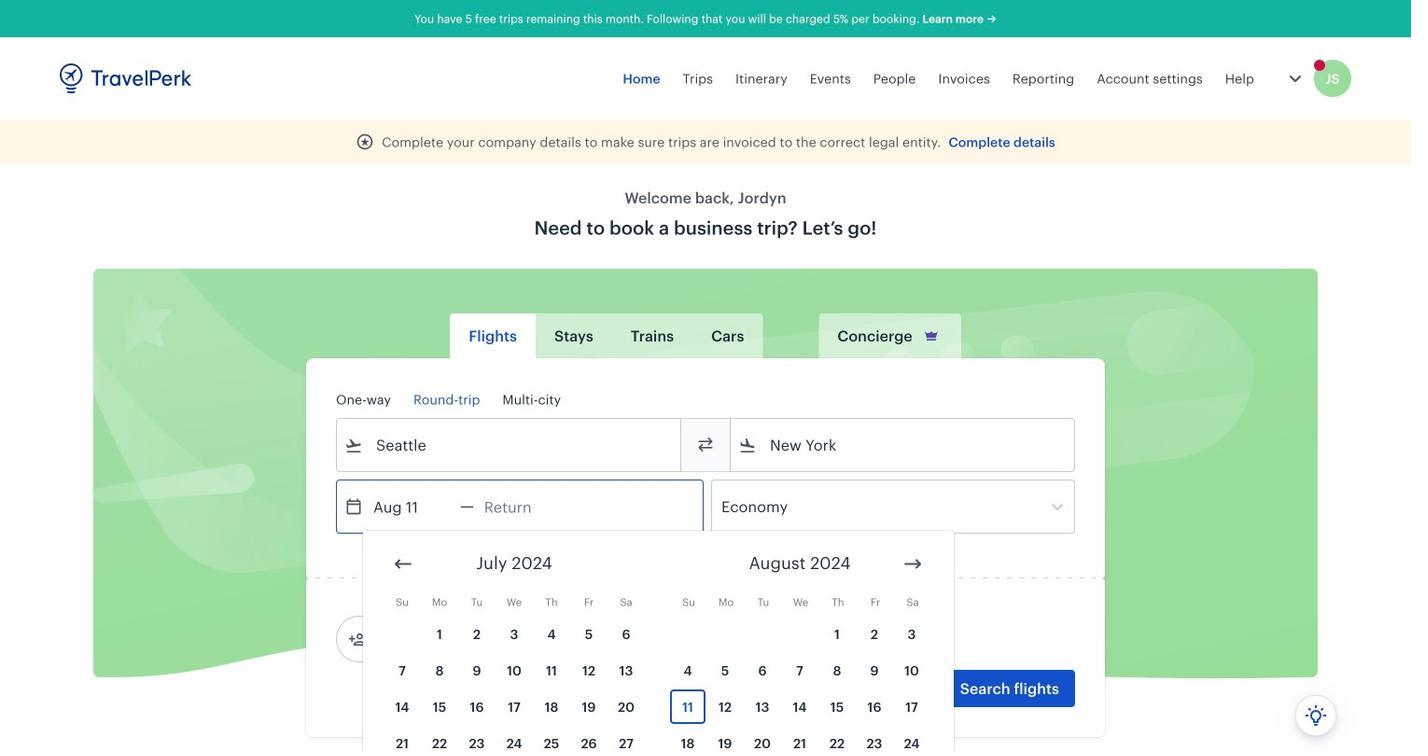 Task type: locate. For each thing, give the bounding box(es) containing it.
Depart text field
[[363, 481, 460, 533]]

move backward to switch to the previous month. image
[[392, 553, 414, 575]]

From search field
[[363, 430, 656, 460]]

To search field
[[757, 430, 1050, 460]]

Add first traveler search field
[[367, 624, 561, 654]]

Return text field
[[474, 481, 571, 533]]

calendar application
[[363, 531, 1411, 751]]



Task type: vqa. For each thing, say whether or not it's contained in the screenshot.
Add traveler 'Search Field'
no



Task type: describe. For each thing, give the bounding box(es) containing it.
move forward to switch to the next month. image
[[901, 553, 924, 575]]



